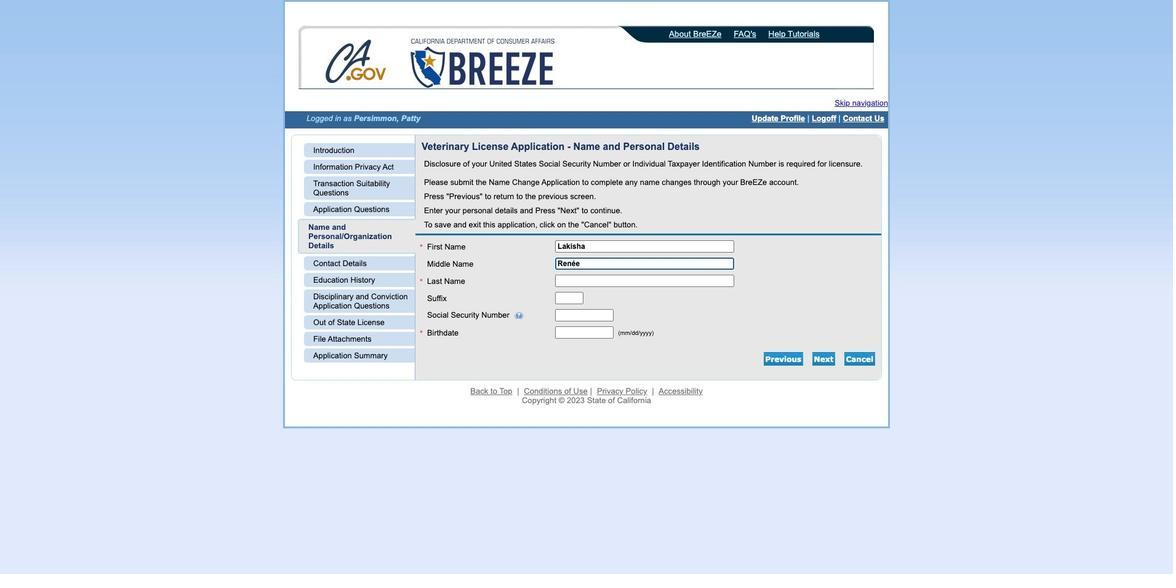 Task type: vqa. For each thing, say whether or not it's contained in the screenshot.
2nd 'option group' from the top
no



Task type: locate. For each thing, give the bounding box(es) containing it.
None text field
[[555, 258, 734, 270], [555, 292, 584, 305], [555, 310, 614, 322], [555, 258, 734, 270], [555, 292, 584, 305], [555, 310, 614, 322]]

state of california breeze image
[[408, 39, 557, 88]]

None submit
[[764, 353, 803, 366], [812, 353, 835, 366], [844, 353, 875, 366], [764, 353, 803, 366], [812, 353, 835, 366], [844, 353, 875, 366]]

None text field
[[555, 241, 734, 253], [555, 275, 734, 287], [555, 327, 614, 339], [555, 241, 734, 253], [555, 275, 734, 287], [555, 327, 614, 339]]

disclosure of your social security number or individual tax identification number is mandatory. section 30 of the business and professions code and public law 94-455 [42 u.s.c.a. 405(c)(2)(c)] authorizes collection of your social security number or individual tax identification number. your social security number or individual tax identification number will be used exclusively for tax enforcement purposes, and for purposes of compliance with any judgment or order for family support in accordance with section 11350.6 of the welfare and institutions code, or for verification of licensure or examination status by a licensing or examination entity which utilizes a national examination and where licensure is reciprocal with the requesting state. if you fail to disclose your social security number or individual tax identification number, your application for initial or renewal license will not be processed and you will be reported to the franchise tax board, which may assess $100 penalty against you. image
[[509, 312, 524, 319]]



Task type: describe. For each thing, give the bounding box(es) containing it.
ca.gov image
[[325, 39, 388, 87]]



